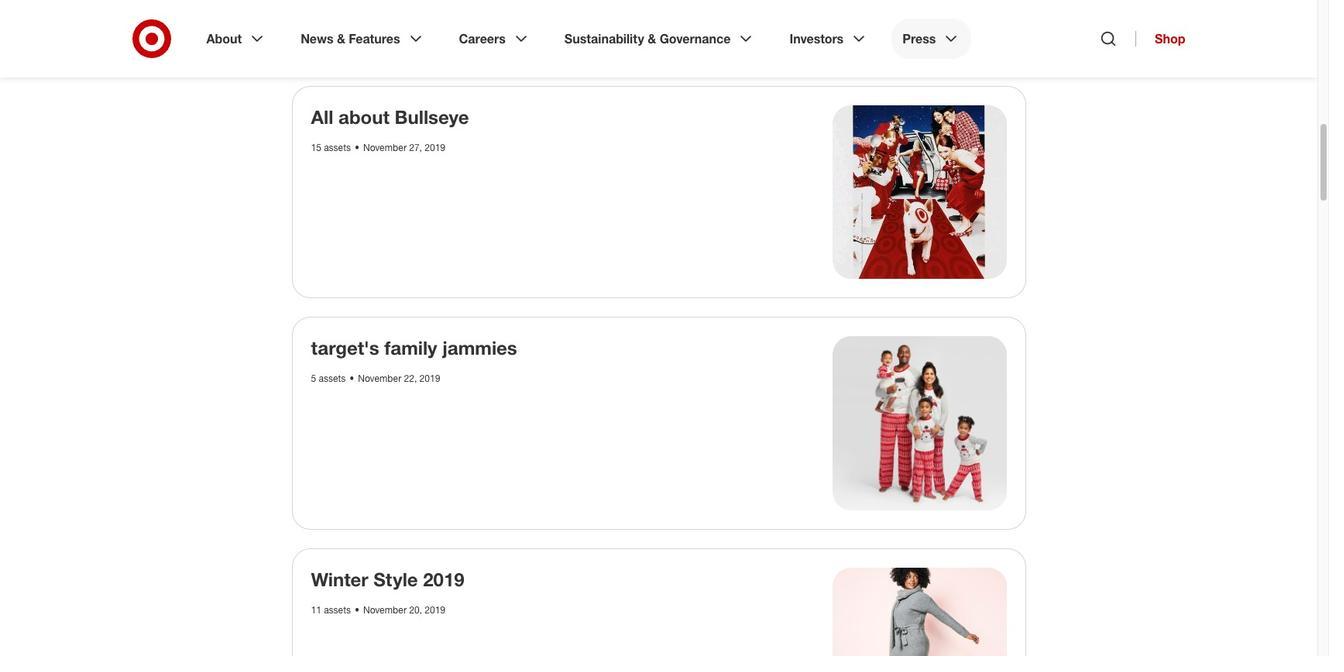 Task type: describe. For each thing, give the bounding box(es) containing it.
governance
[[660, 31, 731, 46]]

sustainability
[[565, 31, 644, 46]]

shop
[[1155, 31, 1186, 46]]

5
[[311, 373, 316, 384]]

press link
[[892, 19, 972, 59]]

all
[[311, 105, 333, 128]]

target's family jammies link
[[311, 336, 517, 360]]

style
[[374, 568, 418, 591]]

november for family
[[358, 373, 402, 384]]

5 assets
[[311, 373, 346, 384]]

jammies
[[443, 336, 517, 360]]

& for sustainability
[[648, 31, 656, 46]]

11
[[311, 604, 321, 616]]

target's
[[311, 336, 379, 360]]

about
[[339, 105, 390, 128]]

2019 for winter style 2019
[[423, 568, 465, 591]]

features
[[349, 31, 400, 46]]

press
[[903, 31, 936, 46]]

27,
[[409, 141, 422, 153]]

winter style 2019
[[311, 568, 465, 591]]

sustainability & governance link
[[554, 19, 767, 59]]

november 20, 2019
[[363, 604, 446, 616]]

11 assets
[[311, 604, 351, 616]]

bullseye
[[395, 105, 469, 128]]

news & features
[[301, 31, 400, 46]]

2019 for november 22, 2019
[[420, 373, 440, 384]]

november for about
[[363, 141, 407, 153]]

news & features link
[[290, 19, 436, 59]]

assets for all
[[324, 141, 351, 153]]

a man in a dress image
[[833, 568, 1007, 656]]

careers link
[[448, 19, 541, 59]]



Task type: locate. For each thing, give the bounding box(es) containing it.
0 vertical spatial assets
[[324, 141, 351, 153]]

assets right 11
[[324, 604, 351, 616]]

about
[[206, 31, 242, 46]]

all about bullseye link
[[311, 105, 469, 128]]

& right news
[[337, 31, 346, 46]]

calendar image
[[833, 105, 1007, 279]]

all about bullseye
[[311, 105, 469, 128]]

2019 for november 27, 2019
[[425, 141, 446, 153]]

assets right 5
[[319, 373, 346, 384]]

15 assets
[[311, 141, 351, 153]]

sustainability & governance
[[565, 31, 731, 46]]

november
[[363, 141, 407, 153], [358, 373, 402, 384], [363, 604, 407, 616]]

investors
[[790, 31, 844, 46]]

november left 20,
[[363, 604, 407, 616]]

winter
[[311, 568, 369, 591]]

assets
[[324, 141, 351, 153], [319, 373, 346, 384], [324, 604, 351, 616]]

& for news
[[337, 31, 346, 46]]

careers
[[459, 31, 506, 46]]

1 vertical spatial november
[[358, 373, 402, 384]]

november 22, 2019
[[358, 373, 440, 384]]

15
[[311, 141, 321, 153]]

2019 right 27,
[[425, 141, 446, 153]]

& left governance
[[648, 31, 656, 46]]

news
[[301, 31, 334, 46]]

investors link
[[779, 19, 880, 59]]

a family posing for a picture image
[[833, 336, 1007, 510]]

assets for target's
[[319, 373, 346, 384]]

november left 22,
[[358, 373, 402, 384]]

2019 right 22,
[[420, 373, 440, 384]]

target's family jammies
[[311, 336, 517, 360]]

0 horizontal spatial &
[[337, 31, 346, 46]]

2019 for november 20, 2019
[[425, 604, 446, 616]]

family
[[385, 336, 437, 360]]

22,
[[404, 373, 417, 384]]

1 vertical spatial assets
[[319, 373, 346, 384]]

assets right 15
[[324, 141, 351, 153]]

20,
[[409, 604, 422, 616]]

2 & from the left
[[648, 31, 656, 46]]

1 & from the left
[[337, 31, 346, 46]]

november 27, 2019
[[363, 141, 446, 153]]

2019 right "style"
[[423, 568, 465, 591]]

2 vertical spatial assets
[[324, 604, 351, 616]]

1 horizontal spatial &
[[648, 31, 656, 46]]

november for style
[[363, 604, 407, 616]]

about link
[[196, 19, 277, 59]]

shop link
[[1136, 31, 1186, 46]]

2019
[[425, 141, 446, 153], [420, 373, 440, 384], [423, 568, 465, 591], [425, 604, 446, 616]]

0 vertical spatial november
[[363, 141, 407, 153]]

&
[[337, 31, 346, 46], [648, 31, 656, 46]]

assets for winter
[[324, 604, 351, 616]]

2019 right 20,
[[425, 604, 446, 616]]

2 vertical spatial november
[[363, 604, 407, 616]]

winter style 2019 link
[[311, 568, 465, 591]]

november left 27,
[[363, 141, 407, 153]]



Task type: vqa. For each thing, say whether or not it's contained in the screenshot.


